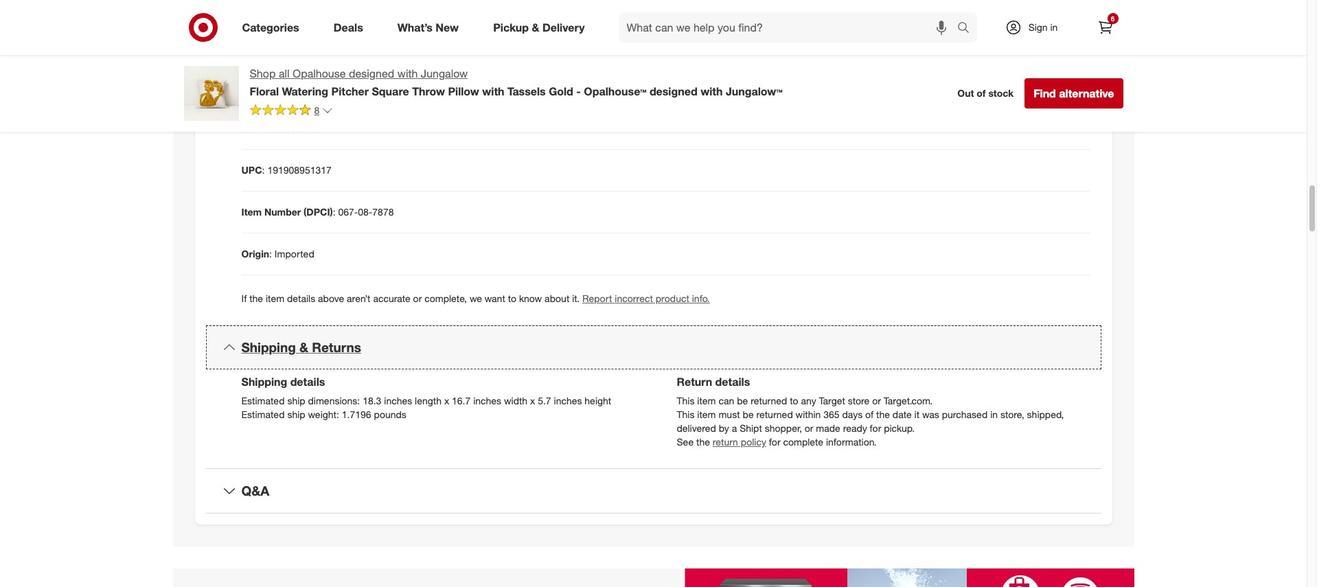 Task type: describe. For each thing, give the bounding box(es) containing it.
what's new
[[397, 20, 459, 34]]

height
[[585, 395, 611, 407]]

or right spot
[[355, 80, 363, 92]]

flat
[[488, 80, 504, 92]]

made
[[816, 422, 840, 434]]

see
[[677, 436, 694, 448]]

information.
[[826, 436, 877, 448]]

alternative
[[1059, 87, 1114, 100]]

shipping for shipping & returns
[[241, 339, 296, 355]]

it
[[914, 409, 920, 420]]

delivery
[[542, 20, 585, 34]]

sign
[[1029, 21, 1048, 33]]

1 vertical spatial item
[[697, 395, 716, 407]]

0 vertical spatial be
[[737, 395, 748, 407]]

q&a
[[241, 483, 269, 499]]

8 link
[[250, 104, 333, 119]]

date
[[893, 409, 912, 420]]

0 vertical spatial to
[[507, 80, 515, 92]]

delivered
[[677, 422, 716, 434]]

floral
[[250, 84, 279, 98]]

about
[[545, 293, 570, 304]]

ready
[[843, 422, 867, 434]]

sign in
[[1029, 21, 1058, 33]]

1 horizontal spatial the
[[696, 436, 710, 448]]

item number (dpci) : 067-08-7878
[[241, 206, 394, 218]]

1 x from the left
[[444, 395, 449, 407]]

16.7
[[452, 395, 471, 407]]

067-
[[338, 206, 358, 218]]

if the item details above aren't accurate or complete, we want to know about it. report incorrect product info.
[[241, 293, 710, 304]]

5.7
[[538, 395, 551, 407]]

1 dry from the left
[[441, 80, 456, 92]]

shipping for shipping details estimated ship dimensions: 18.3 inches length x 16.7 inches width x 5.7 inches height estimated ship weight: 1.7196 pounds
[[241, 375, 287, 389]]

jungalow
[[421, 67, 468, 80]]

product
[[656, 293, 689, 304]]

6
[[1111, 14, 1115, 23]]

report incorrect product info. button
[[582, 292, 710, 306]]

2 ship from the top
[[287, 409, 305, 420]]

out
[[958, 87, 974, 99]]

upc
[[241, 164, 262, 176]]

1 horizontal spatial with
[[482, 84, 504, 98]]

pickup & delivery
[[493, 20, 585, 34]]

1 estimated from the top
[[241, 395, 285, 407]]

86498683
[[269, 122, 312, 134]]

tcin : 86498683
[[241, 122, 312, 134]]

What can we help you find? suggestions appear below search field
[[618, 12, 960, 43]]

in inside return details this item can be returned to any target store or target.com. this item must be returned within 365 days of the date it was purchased in store, shipped, delivered by a shipt shopper, or made ready for pickup. see the return policy for complete information.
[[990, 409, 998, 420]]

and
[[266, 80, 283, 92]]

: for 86498683
[[264, 122, 267, 134]]

a
[[732, 422, 737, 434]]

care and cleaning: spot or wipe clean, line dry or lay flat to dry
[[241, 80, 533, 92]]

within
[[796, 409, 821, 420]]

target
[[819, 395, 845, 407]]

report
[[582, 293, 612, 304]]

was
[[922, 409, 939, 420]]

deals
[[334, 20, 363, 34]]

1 this from the top
[[677, 395, 695, 407]]

or down within
[[805, 422, 813, 434]]

1 vertical spatial to
[[508, 293, 516, 304]]

2 x from the left
[[530, 395, 535, 407]]

weight:
[[308, 409, 339, 420]]

lay
[[470, 80, 485, 92]]

sign in link
[[993, 12, 1079, 43]]

: for 191908951317
[[262, 164, 265, 176]]

pickup
[[493, 20, 529, 34]]

aren't
[[347, 293, 371, 304]]

wipe
[[366, 80, 388, 92]]

search button
[[951, 12, 984, 45]]

details left above
[[287, 293, 315, 304]]

want
[[485, 293, 505, 304]]

by
[[719, 422, 729, 434]]

store
[[848, 395, 870, 407]]

what's
[[397, 20, 433, 34]]

above
[[318, 293, 344, 304]]

return
[[677, 375, 712, 389]]

square
[[372, 84, 409, 98]]

if
[[241, 293, 247, 304]]

cleaning:
[[286, 80, 329, 92]]

2 horizontal spatial with
[[701, 84, 723, 98]]

q&a button
[[206, 469, 1101, 513]]

0 vertical spatial item
[[266, 293, 284, 304]]

opalhouse
[[293, 67, 346, 80]]

find
[[1034, 87, 1056, 100]]

details for shipping
[[290, 375, 325, 389]]

1 ship from the top
[[287, 395, 305, 407]]

365
[[824, 409, 840, 420]]

shipping & returns button
[[206, 326, 1101, 369]]

(dpci)
[[304, 206, 333, 218]]

dimensions:
[[308, 395, 360, 407]]

store,
[[1001, 409, 1024, 420]]

target.com.
[[884, 395, 933, 407]]

complete,
[[425, 293, 467, 304]]

throw
[[412, 84, 445, 98]]

return policy link
[[713, 436, 766, 448]]



Task type: vqa. For each thing, say whether or not it's contained in the screenshot.
"above"
yes



Task type: locate. For each thing, give the bounding box(es) containing it.
shop all opalhouse designed with jungalow floral watering pitcher square throw pillow with tassels gold - opalhouse™ designed with jungalow™
[[250, 67, 783, 98]]

in left store,
[[990, 409, 998, 420]]

details inside shipping details estimated ship dimensions: 18.3 inches length x 16.7 inches width x 5.7 inches height estimated ship weight: 1.7196 pounds
[[290, 375, 325, 389]]

2 vertical spatial the
[[696, 436, 710, 448]]

18.3
[[363, 395, 381, 407]]

: left 86498683
[[264, 122, 267, 134]]

1 vertical spatial the
[[876, 409, 890, 420]]

details for return
[[715, 375, 750, 389]]

1 vertical spatial for
[[769, 436, 781, 448]]

0 vertical spatial estimated
[[241, 395, 285, 407]]

&
[[532, 20, 539, 34], [299, 339, 308, 355]]

advertisement region
[[173, 568, 1134, 587]]

or
[[355, 80, 363, 92], [459, 80, 468, 92], [413, 293, 422, 304], [872, 395, 881, 407], [805, 422, 813, 434]]

1 horizontal spatial &
[[532, 20, 539, 34]]

0 vertical spatial in
[[1050, 21, 1058, 33]]

shipping details estimated ship dimensions: 18.3 inches length x 16.7 inches width x 5.7 inches height estimated ship weight: 1.7196 pounds
[[241, 375, 611, 420]]

watering
[[282, 84, 328, 98]]

days
[[842, 409, 863, 420]]

& right "pickup"
[[532, 20, 539, 34]]

pickup & delivery link
[[482, 12, 602, 43]]

dry right the flat
[[518, 80, 533, 92]]

origin
[[241, 248, 269, 260]]

2 shipping from the top
[[241, 375, 287, 389]]

shipping inside shipping details estimated ship dimensions: 18.3 inches length x 16.7 inches width x 5.7 inches height estimated ship weight: 1.7196 pounds
[[241, 375, 287, 389]]

shop
[[250, 67, 276, 80]]

1 vertical spatial be
[[743, 409, 754, 420]]

estimated down the shipping & returns on the left of the page
[[241, 395, 285, 407]]

to inside return details this item can be returned to any target store or target.com. this item must be returned within 365 days of the date it was purchased in store, shipped, delivered by a shipt shopper, or made ready for pickup. see the return policy for complete information.
[[790, 395, 798, 407]]

shipping & returns
[[241, 339, 361, 355]]

1 vertical spatial &
[[299, 339, 308, 355]]

dry down jungalow
[[441, 80, 456, 92]]

6 link
[[1090, 12, 1120, 43]]

1 horizontal spatial of
[[977, 87, 986, 99]]

can
[[719, 395, 734, 407]]

0 horizontal spatial of
[[865, 409, 874, 420]]

08-
[[358, 206, 372, 218]]

shipped,
[[1027, 409, 1064, 420]]

shipping
[[241, 339, 296, 355], [241, 375, 287, 389]]

accurate
[[373, 293, 411, 304]]

gold
[[549, 84, 573, 98]]

shipping down the shipping & returns on the left of the page
[[241, 375, 287, 389]]

inches up pounds
[[384, 395, 412, 407]]

pounds
[[374, 409, 406, 420]]

of right days
[[865, 409, 874, 420]]

the right if
[[249, 293, 263, 304]]

-
[[576, 84, 581, 98]]

this up delivered
[[677, 409, 695, 420]]

with right pillow
[[482, 84, 504, 98]]

for down shopper,
[[769, 436, 781, 448]]

for right ready
[[870, 422, 881, 434]]

upc : 191908951317
[[241, 164, 332, 176]]

0 horizontal spatial inches
[[384, 395, 412, 407]]

2 estimated from the top
[[241, 409, 285, 420]]

complete
[[783, 436, 823, 448]]

return details this item can be returned to any target store or target.com. this item must be returned within 365 days of the date it was purchased in store, shipped, delivered by a shipt shopper, or made ready for pickup. see the return policy for complete information.
[[677, 375, 1064, 448]]

purchased
[[942, 409, 988, 420]]

1 horizontal spatial inches
[[473, 395, 501, 407]]

details
[[287, 293, 315, 304], [290, 375, 325, 389], [715, 375, 750, 389]]

details up dimensions:
[[290, 375, 325, 389]]

1.7196
[[342, 409, 371, 420]]

0 vertical spatial ship
[[287, 395, 305, 407]]

pitcher
[[331, 84, 369, 98]]

the left date
[[876, 409, 890, 420]]

inches right 16.7
[[473, 395, 501, 407]]

with left jungalow™
[[701, 84, 723, 98]]

or left 'lay'
[[459, 80, 468, 92]]

7878
[[372, 206, 394, 218]]

of
[[977, 87, 986, 99], [865, 409, 874, 420]]

0 vertical spatial returned
[[751, 395, 787, 407]]

3 inches from the left
[[554, 395, 582, 407]]

new
[[436, 20, 459, 34]]

for
[[870, 422, 881, 434], [769, 436, 781, 448]]

ship left 'weight:'
[[287, 409, 305, 420]]

tcin
[[241, 122, 264, 134]]

1 horizontal spatial for
[[870, 422, 881, 434]]

details inside return details this item can be returned to any target store or target.com. this item must be returned within 365 days of the date it was purchased in store, shipped, delivered by a shipt shopper, or made ready for pickup. see the return policy for complete information.
[[715, 375, 750, 389]]

: left "imported" at the top left of the page
[[269, 248, 272, 260]]

must
[[719, 409, 740, 420]]

dry
[[441, 80, 456, 92], [518, 80, 533, 92]]

search
[[951, 22, 984, 35]]

pillow
[[448, 84, 479, 98]]

to right the flat
[[507, 80, 515, 92]]

0 horizontal spatial designed
[[349, 67, 394, 80]]

inches
[[384, 395, 412, 407], [473, 395, 501, 407], [554, 395, 582, 407]]

1 horizontal spatial dry
[[518, 80, 533, 92]]

x left 5.7 at bottom left
[[530, 395, 535, 407]]

2 horizontal spatial inches
[[554, 395, 582, 407]]

incorrect
[[615, 293, 653, 304]]

spot
[[331, 80, 352, 92]]

2 vertical spatial to
[[790, 395, 798, 407]]

0 vertical spatial of
[[977, 87, 986, 99]]

tassels
[[508, 84, 546, 98]]

0 horizontal spatial dry
[[441, 80, 456, 92]]

2 inches from the left
[[473, 395, 501, 407]]

191908951317
[[267, 164, 332, 176]]

1 vertical spatial of
[[865, 409, 874, 420]]

0 horizontal spatial for
[[769, 436, 781, 448]]

0 horizontal spatial the
[[249, 293, 263, 304]]

1 inches from the left
[[384, 395, 412, 407]]

0 vertical spatial this
[[677, 395, 695, 407]]

0 vertical spatial &
[[532, 20, 539, 34]]

shipping inside dropdown button
[[241, 339, 296, 355]]

origin : imported
[[241, 248, 314, 260]]

returned
[[751, 395, 787, 407], [756, 409, 793, 420]]

any
[[801, 395, 816, 407]]

to right want
[[508, 293, 516, 304]]

0 horizontal spatial in
[[990, 409, 998, 420]]

number
[[264, 206, 301, 218]]

0 horizontal spatial x
[[444, 395, 449, 407]]

be right can
[[737, 395, 748, 407]]

1 vertical spatial this
[[677, 409, 695, 420]]

2 horizontal spatial the
[[876, 409, 890, 420]]

2 dry from the left
[[518, 80, 533, 92]]

1 vertical spatial estimated
[[241, 409, 285, 420]]

with up the 'clean,'
[[397, 67, 418, 80]]

inches right 5.7 at bottom left
[[554, 395, 582, 407]]

: for imported
[[269, 248, 272, 260]]

or right accurate at the left of the page
[[413, 293, 422, 304]]

& for shipping
[[299, 339, 308, 355]]

designed right opalhouse™
[[650, 84, 698, 98]]

in right sign
[[1050, 21, 1058, 33]]

to
[[507, 80, 515, 92], [508, 293, 516, 304], [790, 395, 798, 407]]

this down the 'return'
[[677, 395, 695, 407]]

1 vertical spatial shipping
[[241, 375, 287, 389]]

0 vertical spatial designed
[[349, 67, 394, 80]]

1 horizontal spatial in
[[1050, 21, 1058, 33]]

& inside pickup & delivery link
[[532, 20, 539, 34]]

& for pickup
[[532, 20, 539, 34]]

0 horizontal spatial &
[[299, 339, 308, 355]]

0 horizontal spatial with
[[397, 67, 418, 80]]

estimated
[[241, 395, 285, 407], [241, 409, 285, 420]]

imported
[[275, 248, 314, 260]]

shipt
[[740, 422, 762, 434]]

1 vertical spatial returned
[[756, 409, 793, 420]]

jungalow™
[[726, 84, 783, 98]]

0 vertical spatial for
[[870, 422, 881, 434]]

stock
[[989, 87, 1014, 99]]

line
[[420, 80, 438, 92]]

item up delivered
[[697, 409, 716, 420]]

8
[[314, 104, 320, 116]]

clean,
[[391, 80, 418, 92]]

1 shipping from the top
[[241, 339, 296, 355]]

1 vertical spatial designed
[[650, 84, 698, 98]]

the down delivered
[[696, 436, 710, 448]]

& inside shipping & returns dropdown button
[[299, 339, 308, 355]]

all
[[279, 67, 290, 80]]

to left any on the right
[[790, 395, 798, 407]]

what's new link
[[386, 12, 476, 43]]

image of floral watering pitcher square throw pillow with tassels gold - opalhouse™ designed with jungalow™ image
[[184, 66, 239, 121]]

1 vertical spatial ship
[[287, 409, 305, 420]]

be up shipt
[[743, 409, 754, 420]]

0 vertical spatial the
[[249, 293, 263, 304]]

of inside return details this item can be returned to any target store or target.com. this item must be returned within 365 days of the date it was purchased in store, shipped, delivered by a shipt shopper, or made ready for pickup. see the return policy for complete information.
[[865, 409, 874, 420]]

shopper,
[[765, 422, 802, 434]]

width
[[504, 395, 528, 407]]

returns
[[312, 339, 361, 355]]

details up can
[[715, 375, 750, 389]]

policy
[[741, 436, 766, 448]]

1 horizontal spatial x
[[530, 395, 535, 407]]

: left 067-
[[333, 206, 336, 218]]

find alternative button
[[1025, 78, 1123, 109]]

item left can
[[697, 395, 716, 407]]

know
[[519, 293, 542, 304]]

designed up wipe on the left top
[[349, 67, 394, 80]]

shipping down if
[[241, 339, 296, 355]]

estimated left 'weight:'
[[241, 409, 285, 420]]

it.
[[572, 293, 580, 304]]

2 this from the top
[[677, 409, 695, 420]]

of right out
[[977, 87, 986, 99]]

ship left dimensions:
[[287, 395, 305, 407]]

1 horizontal spatial designed
[[650, 84, 698, 98]]

or right store
[[872, 395, 881, 407]]

info.
[[692, 293, 710, 304]]

0 vertical spatial shipping
[[241, 339, 296, 355]]

1 vertical spatial in
[[990, 409, 998, 420]]

item right if
[[266, 293, 284, 304]]

categories link
[[230, 12, 316, 43]]

:
[[264, 122, 267, 134], [262, 164, 265, 176], [333, 206, 336, 218], [269, 248, 272, 260]]

x left 16.7
[[444, 395, 449, 407]]

be
[[737, 395, 748, 407], [743, 409, 754, 420]]

opalhouse™
[[584, 84, 647, 98]]

: left "191908951317"
[[262, 164, 265, 176]]

pickup.
[[884, 422, 915, 434]]

& left returns
[[299, 339, 308, 355]]

2 vertical spatial item
[[697, 409, 716, 420]]



